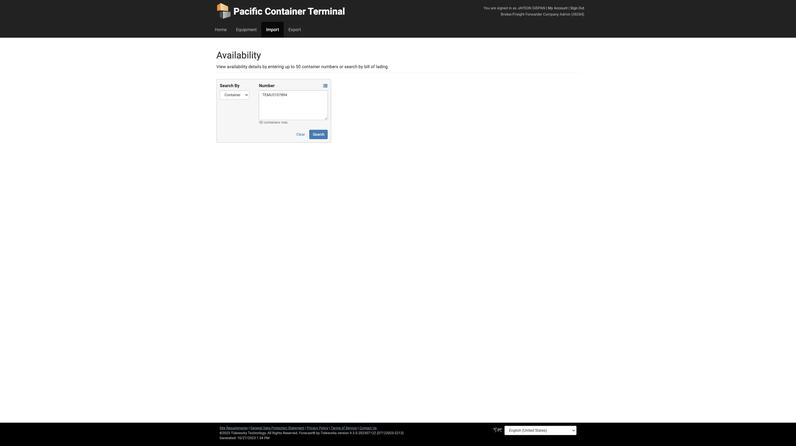 Task type: vqa. For each thing, say whether or not it's contained in the screenshot.
MM/dd/yyyy text box at the top of page
no



Task type: describe. For each thing, give the bounding box(es) containing it.
general data protection statement link
[[250, 427, 304, 431]]

availability
[[227, 64, 247, 69]]

tideworks
[[321, 432, 337, 436]]

clear button
[[293, 130, 308, 139]]

| up tideworks
[[329, 427, 330, 431]]

terms
[[331, 427, 341, 431]]

jayson
[[518, 6, 532, 10]]

| left my
[[546, 6, 547, 10]]

import button
[[261, 22, 284, 37]]

terminal
[[308, 6, 345, 17]]

container
[[265, 6, 306, 17]]

containers
[[264, 121, 280, 125]]

general
[[250, 427, 262, 431]]

(38284)
[[571, 12, 584, 17]]

lading.
[[376, 64, 389, 69]]

9.5.0.202307122
[[350, 432, 376, 436]]

technology.
[[248, 432, 267, 436]]

gispan
[[532, 6, 545, 10]]

equipment
[[236, 27, 257, 32]]

statement
[[288, 427, 304, 431]]

company
[[543, 12, 559, 17]]

site requirements | general data protection statement | privacy policy | terms of service | contact us ©2023 tideworks technology. all rights reserved. forecast® by tideworks version 9.5.0.202307122 (07122023-2213) generated: 10/27/2023 1:34 pm
[[220, 427, 404, 441]]

search for search
[[313, 133, 324, 137]]

import
[[266, 27, 279, 32]]

0 horizontal spatial 50
[[259, 121, 263, 125]]

to
[[291, 64, 295, 69]]

you are signed in as jayson gispan | my account | sign out broker/freight forwarder company admin (38284)
[[484, 6, 584, 17]]

1 horizontal spatial of
[[371, 64, 375, 69]]

service
[[346, 427, 357, 431]]

| up forecast®
[[305, 427, 306, 431]]

50 containers max
[[259, 121, 288, 125]]

max
[[281, 121, 288, 125]]

view
[[216, 64, 226, 69]]

or
[[339, 64, 343, 69]]

reserved.
[[283, 432, 298, 436]]

| up 9.5.0.202307122
[[358, 427, 359, 431]]

sign out link
[[570, 6, 584, 10]]

(07122023-
[[377, 432, 395, 436]]

my account link
[[548, 6, 568, 10]]

©2023 tideworks
[[220, 432, 247, 436]]

version
[[338, 432, 349, 436]]

search by
[[220, 83, 240, 88]]

as
[[513, 6, 517, 10]]

equipment button
[[231, 22, 261, 37]]

you
[[484, 6, 490, 10]]

entering
[[268, 64, 284, 69]]

admin
[[560, 12, 571, 17]]

10/27/2023
[[237, 437, 256, 441]]

details
[[248, 64, 261, 69]]

1 horizontal spatial 50
[[296, 64, 301, 69]]

requirements
[[226, 427, 248, 431]]

rights
[[272, 432, 282, 436]]

pacific container terminal
[[234, 6, 345, 17]]

broker/freight
[[501, 12, 525, 17]]

0 horizontal spatial by
[[262, 64, 267, 69]]

view availability details by entering up to 50 container numbers or search by bill of lading.
[[216, 64, 389, 69]]



Task type: locate. For each thing, give the bounding box(es) containing it.
forwarder
[[526, 12, 542, 17]]

policy
[[319, 427, 328, 431]]

by
[[235, 83, 240, 88]]

account
[[554, 6, 568, 10]]

pacific container terminal link
[[216, 0, 345, 22]]

50 left containers
[[259, 121, 263, 125]]

pm
[[264, 437, 270, 441]]

1 horizontal spatial by
[[316, 432, 320, 436]]

site
[[220, 427, 225, 431]]

50 right to at the top left of page
[[296, 64, 301, 69]]

1 vertical spatial 50
[[259, 121, 263, 125]]

of up version
[[342, 427, 345, 431]]

sign
[[570, 6, 578, 10]]

by right the details
[[262, 64, 267, 69]]

search inside search "button"
[[313, 133, 324, 137]]

data
[[263, 427, 270, 431]]

1:34
[[257, 437, 263, 441]]

in
[[509, 6, 512, 10]]

site requirements link
[[220, 427, 248, 431]]

of inside site requirements | general data protection statement | privacy policy | terms of service | contact us ©2023 tideworks technology. all rights reserved. forecast® by tideworks version 9.5.0.202307122 (07122023-2213) generated: 10/27/2023 1:34 pm
[[342, 427, 345, 431]]

privacy policy link
[[307, 427, 328, 431]]

are
[[491, 6, 496, 10]]

search for search by
[[220, 83, 234, 88]]

contact us link
[[360, 427, 377, 431]]

0 horizontal spatial search
[[220, 83, 234, 88]]

home
[[215, 27, 227, 32]]

50
[[296, 64, 301, 69], [259, 121, 263, 125]]

Number text field
[[259, 90, 328, 120]]

by
[[262, 64, 267, 69], [359, 64, 363, 69], [316, 432, 320, 436]]

all
[[267, 432, 271, 436]]

0 vertical spatial of
[[371, 64, 375, 69]]

export
[[288, 27, 301, 32]]

bill
[[364, 64, 370, 69]]

of
[[371, 64, 375, 69], [342, 427, 345, 431]]

number
[[259, 83, 275, 88]]

generated:
[[220, 437, 236, 441]]

1 vertical spatial search
[[313, 133, 324, 137]]

1 vertical spatial of
[[342, 427, 345, 431]]

|
[[546, 6, 547, 10], [569, 6, 570, 10], [249, 427, 250, 431], [305, 427, 306, 431], [329, 427, 330, 431], [358, 427, 359, 431]]

home button
[[210, 22, 231, 37]]

search
[[344, 64, 358, 69]]

pacific
[[234, 6, 263, 17]]

availability
[[216, 50, 261, 61]]

us
[[373, 427, 377, 431]]

0 horizontal spatial of
[[342, 427, 345, 431]]

1 horizontal spatial search
[[313, 133, 324, 137]]

search right clear
[[313, 133, 324, 137]]

| left sign
[[569, 6, 570, 10]]

0 vertical spatial 50
[[296, 64, 301, 69]]

export button
[[284, 22, 306, 37]]

clear
[[296, 133, 305, 137]]

privacy
[[307, 427, 318, 431]]

terms of service link
[[331, 427, 357, 431]]

container
[[302, 64, 320, 69]]

| left general
[[249, 427, 250, 431]]

numbers
[[321, 64, 338, 69]]

search
[[220, 83, 234, 88], [313, 133, 324, 137]]

up
[[285, 64, 290, 69]]

2 horizontal spatial by
[[359, 64, 363, 69]]

search left by
[[220, 83, 234, 88]]

2213)
[[395, 432, 404, 436]]

signed
[[497, 6, 508, 10]]

show list image
[[323, 84, 328, 88]]

of right 'bill'
[[371, 64, 375, 69]]

by down privacy policy link
[[316, 432, 320, 436]]

by left 'bill'
[[359, 64, 363, 69]]

my
[[548, 6, 553, 10]]

protection
[[271, 427, 287, 431]]

by inside site requirements | general data protection statement | privacy policy | terms of service | contact us ©2023 tideworks technology. all rights reserved. forecast® by tideworks version 9.5.0.202307122 (07122023-2213) generated: 10/27/2023 1:34 pm
[[316, 432, 320, 436]]

out
[[579, 6, 584, 10]]

search button
[[310, 130, 328, 139]]

contact
[[360, 427, 372, 431]]

0 vertical spatial search
[[220, 83, 234, 88]]

forecast®
[[299, 432, 315, 436]]



